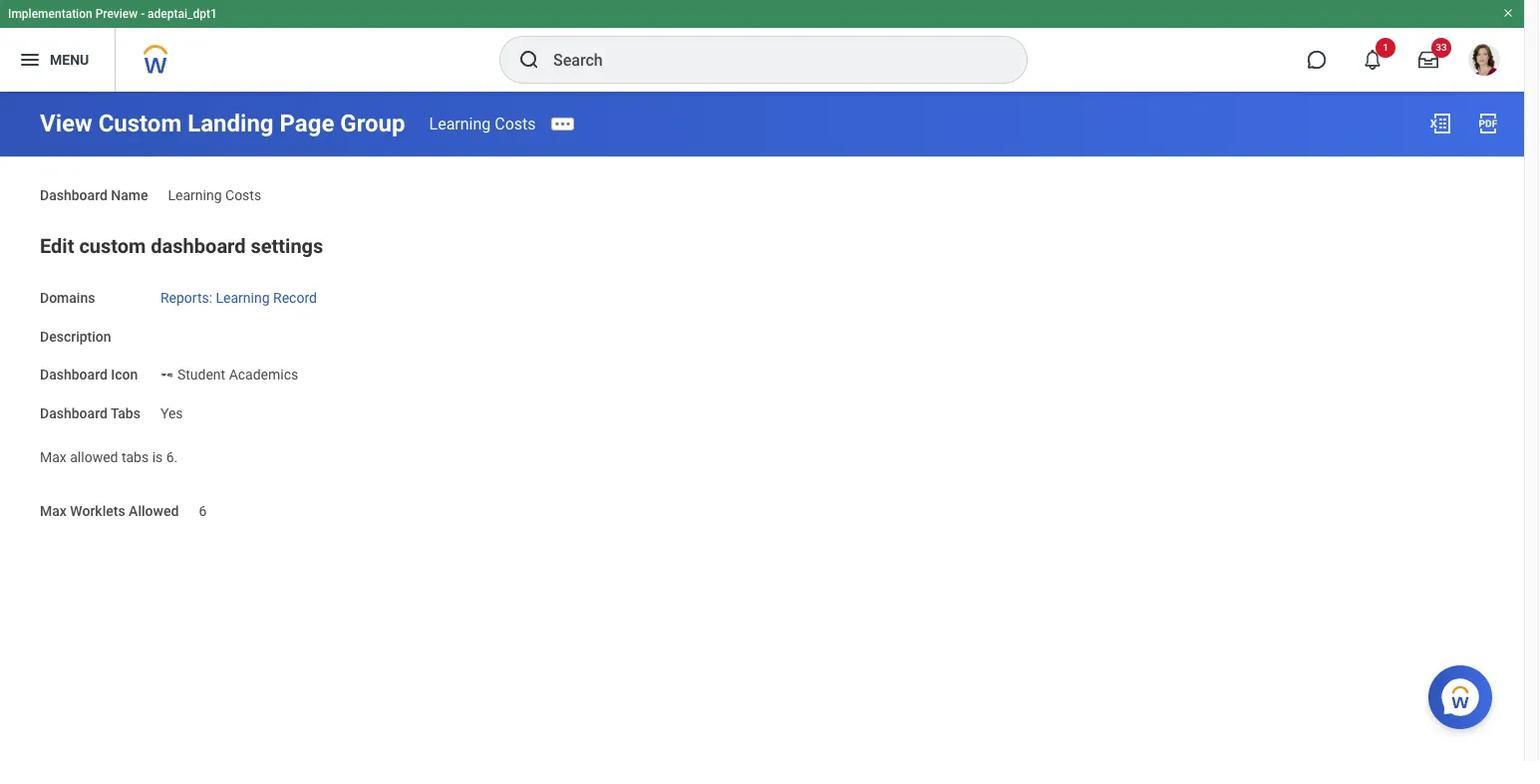 Task type: locate. For each thing, give the bounding box(es) containing it.
dashboard tabs element
[[160, 394, 183, 423]]

costs inside dashboard name element
[[225, 187, 261, 203]]

learning inside dashboard name element
[[168, 187, 222, 203]]

dashboard icon image
[[160, 367, 173, 383]]

dashboard name element
[[168, 175, 261, 205]]

yes
[[160, 406, 183, 422]]

learning costs link
[[429, 114, 536, 133]]

learning inside reports: learning record link
[[216, 290, 270, 306]]

0 horizontal spatial learning costs
[[168, 187, 261, 203]]

dashboard
[[40, 187, 108, 203], [40, 367, 108, 383], [40, 406, 108, 422]]

33 button
[[1407, 38, 1452, 82]]

reports:
[[160, 290, 212, 306]]

0 vertical spatial learning costs
[[429, 114, 536, 133]]

menu button
[[0, 28, 115, 92]]

2 vertical spatial dashboard
[[40, 406, 108, 422]]

domains
[[40, 290, 95, 306]]

search image
[[517, 48, 541, 72]]

1 horizontal spatial learning costs
[[429, 114, 536, 133]]

-
[[141, 7, 145, 21]]

0 vertical spatial costs
[[495, 114, 536, 133]]

0 vertical spatial dashboard
[[40, 187, 108, 203]]

dashboard tabs
[[40, 406, 141, 422]]

custom
[[79, 234, 146, 258]]

costs
[[495, 114, 536, 133], [225, 187, 261, 203]]

dashboard down dashboard icon
[[40, 406, 108, 422]]

costs up settings
[[225, 187, 261, 203]]

max worklets allowed
[[40, 503, 179, 519]]

0 vertical spatial max
[[40, 449, 67, 465]]

group
[[340, 110, 405, 138]]

learning right group
[[429, 114, 491, 133]]

2 dashboard from the top
[[40, 367, 108, 383]]

1 vertical spatial learning
[[168, 187, 222, 203]]

learning costs up the dashboard
[[168, 187, 261, 203]]

2 max from the top
[[40, 503, 67, 519]]

view
[[40, 110, 92, 138]]

33
[[1436, 42, 1447, 53]]

1 vertical spatial costs
[[225, 187, 261, 203]]

dashboard for dashboard icon
[[40, 367, 108, 383]]

student academics
[[177, 367, 298, 383]]

1 vertical spatial max
[[40, 503, 67, 519]]

max worklets allowed element
[[199, 491, 207, 521]]

max allowed tabs is 6.
[[40, 449, 178, 465]]

max left allowed
[[40, 449, 67, 465]]

dashboard for dashboard name
[[40, 187, 108, 203]]

export to excel image
[[1429, 112, 1453, 136]]

justify image
[[18, 48, 42, 72]]

max left "worklets" on the left bottom of the page
[[40, 503, 67, 519]]

record
[[273, 290, 317, 306]]

learning costs for learning costs link
[[429, 114, 536, 133]]

1 dashboard from the top
[[40, 187, 108, 203]]

name
[[111, 187, 148, 203]]

dashboard
[[151, 234, 246, 258]]

1 vertical spatial dashboard
[[40, 367, 108, 383]]

description
[[40, 329, 111, 344]]

learning costs
[[429, 114, 536, 133], [168, 187, 261, 203]]

learning left record on the left top
[[216, 290, 270, 306]]

dashboard up the edit
[[40, 187, 108, 203]]

1 horizontal spatial costs
[[495, 114, 536, 133]]

student
[[177, 367, 225, 383]]

tabs
[[122, 449, 149, 465]]

2 vertical spatial learning
[[216, 290, 270, 306]]

0 vertical spatial learning
[[429, 114, 491, 133]]

max
[[40, 449, 67, 465], [40, 503, 67, 519]]

academics
[[229, 367, 298, 383]]

dashboard down description
[[40, 367, 108, 383]]

costs for learning costs link
[[495, 114, 536, 133]]

learning up the dashboard
[[168, 187, 222, 203]]

edit custom dashboard settings group
[[40, 230, 1485, 522]]

3 dashboard from the top
[[40, 406, 108, 422]]

notifications large image
[[1363, 50, 1383, 70]]

edit custom dashboard settings
[[40, 234, 323, 258]]

1 max from the top
[[40, 449, 67, 465]]

6
[[199, 503, 207, 519]]

learning
[[429, 114, 491, 133], [168, 187, 222, 203], [216, 290, 270, 306]]

menu banner
[[0, 0, 1524, 92]]

0 horizontal spatial costs
[[225, 187, 261, 203]]

costs down search icon
[[495, 114, 536, 133]]

student academics element
[[177, 363, 298, 383]]

preview
[[95, 7, 138, 21]]

learning costs for dashboard name element
[[168, 187, 261, 203]]

1 vertical spatial learning costs
[[168, 187, 261, 203]]

learning costs down search icon
[[429, 114, 536, 133]]



Task type: describe. For each thing, give the bounding box(es) containing it.
reports: learning record link
[[160, 286, 317, 306]]

max for max allowed tabs is 6.
[[40, 449, 67, 465]]

reports: learning record
[[160, 290, 317, 306]]

is
[[152, 449, 163, 465]]

dashboard icon
[[40, 367, 138, 383]]

6.
[[166, 449, 178, 465]]

icon
[[111, 367, 138, 383]]

edit
[[40, 234, 74, 258]]

landing
[[188, 110, 274, 138]]

Search Workday  search field
[[553, 38, 986, 82]]

edit custom dashboard settings button
[[40, 234, 323, 258]]

allowed
[[70, 449, 118, 465]]

view custom landing page group main content
[[0, 92, 1524, 540]]

allowed
[[129, 503, 179, 519]]

learning for learning costs link
[[429, 114, 491, 133]]

close environment banner image
[[1502, 7, 1514, 19]]

view custom landing page group
[[40, 110, 405, 138]]

learning for dashboard name element
[[168, 187, 222, 203]]

dashboard for dashboard tabs
[[40, 406, 108, 422]]

profile logan mcneil image
[[1469, 44, 1500, 80]]

tabs
[[111, 406, 141, 422]]

page
[[280, 110, 334, 138]]

max for max worklets allowed
[[40, 503, 67, 519]]

implementation preview -   adeptai_dpt1
[[8, 7, 217, 21]]

view printable version (pdf) image
[[1477, 112, 1500, 136]]

custom
[[98, 110, 182, 138]]

dashboard name
[[40, 187, 148, 203]]

costs for dashboard name element
[[225, 187, 261, 203]]

worklets
[[70, 503, 125, 519]]

1 button
[[1351, 38, 1396, 82]]

settings
[[251, 234, 323, 258]]

1
[[1383, 42, 1389, 53]]

inbox large image
[[1419, 50, 1439, 70]]

menu
[[50, 51, 89, 67]]

implementation
[[8, 7, 92, 21]]

adeptai_dpt1
[[148, 7, 217, 21]]



Task type: vqa. For each thing, say whether or not it's contained in the screenshot.
LEARNING
yes



